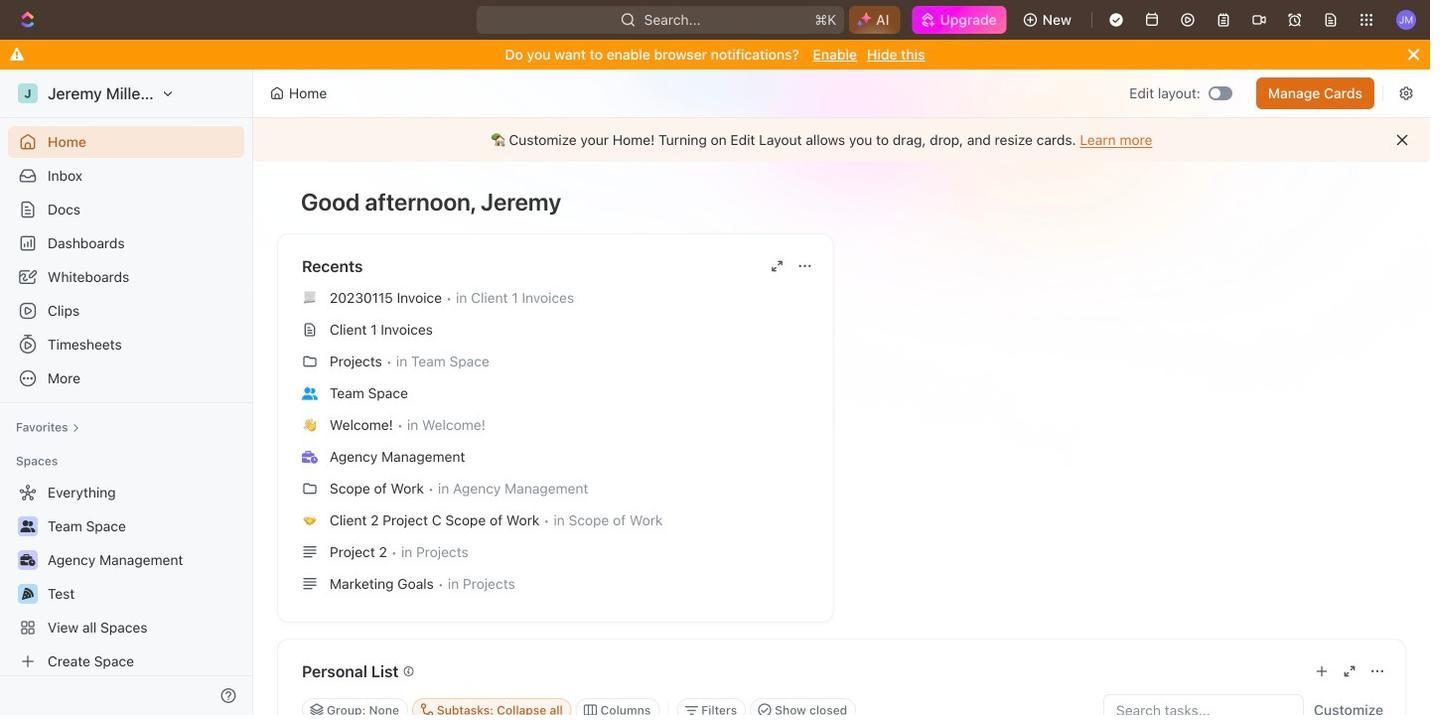 Task type: describe. For each thing, give the bounding box(es) containing it.
user group image
[[302, 387, 318, 400]]

sidebar navigation
[[0, 70, 257, 715]]

0 vertical spatial business time image
[[302, 451, 318, 463]]

0 horizontal spatial business time image
[[20, 554, 35, 566]]



Task type: vqa. For each thing, say whether or not it's contained in the screenshot.
Creative Production
no



Task type: locate. For each thing, give the bounding box(es) containing it.
user group image
[[20, 520, 35, 532]]

alert
[[253, 118, 1430, 162]]

1 vertical spatial business time image
[[20, 554, 35, 566]]

Search tasks... text field
[[1104, 695, 1303, 715]]

business time image
[[302, 451, 318, 463], [20, 554, 35, 566]]

1 horizontal spatial business time image
[[302, 451, 318, 463]]

tree inside sidebar navigation
[[8, 477, 244, 677]]

pizza slice image
[[22, 588, 34, 600]]

business time image up pizza slice image
[[20, 554, 35, 566]]

jeremy miller's workspace, , element
[[18, 83, 38, 103]]

tree
[[8, 477, 244, 677]]

business time image down user group icon
[[302, 451, 318, 463]]



